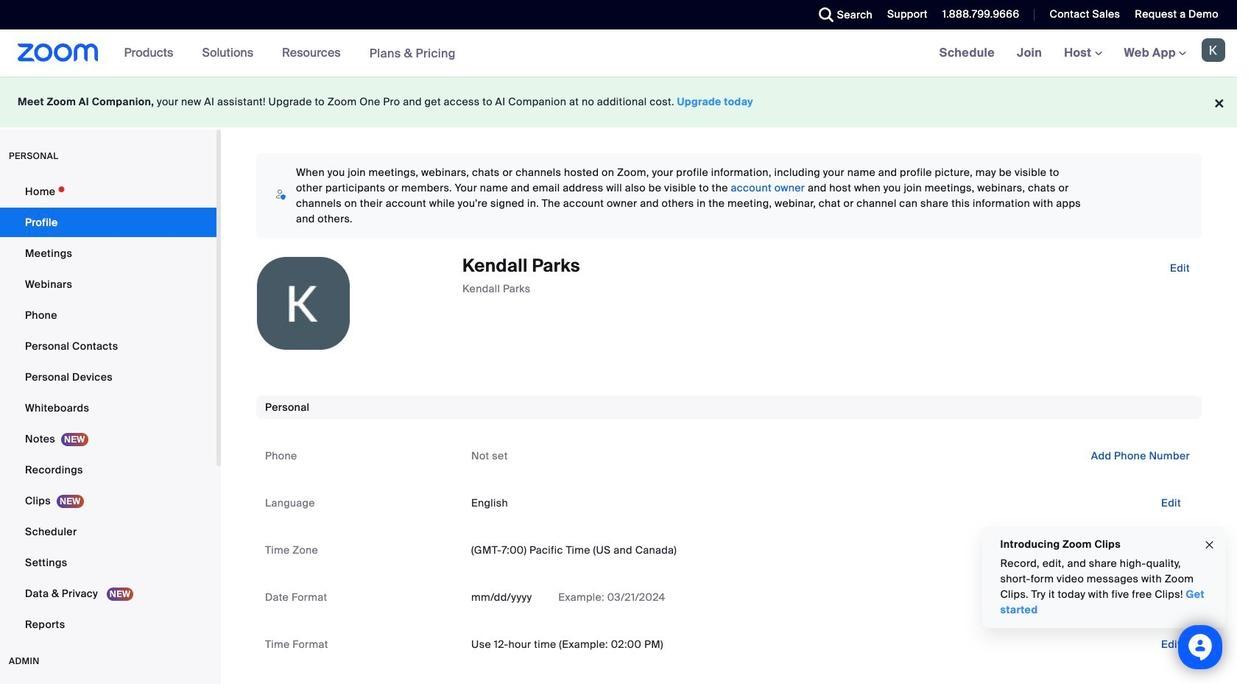 Task type: vqa. For each thing, say whether or not it's contained in the screenshot.
Profile picture
yes



Task type: describe. For each thing, give the bounding box(es) containing it.
personal menu menu
[[0, 177, 217, 641]]



Task type: locate. For each thing, give the bounding box(es) containing it.
edit user photo image
[[292, 297, 315, 310]]

close image
[[1204, 537, 1216, 553]]

footer
[[0, 77, 1237, 127]]

user photo image
[[257, 257, 350, 350]]

banner
[[0, 29, 1237, 77]]

meetings navigation
[[928, 29, 1237, 77]]

profile picture image
[[1202, 38, 1226, 62]]

zoom logo image
[[18, 43, 98, 62]]

product information navigation
[[113, 29, 467, 77]]



